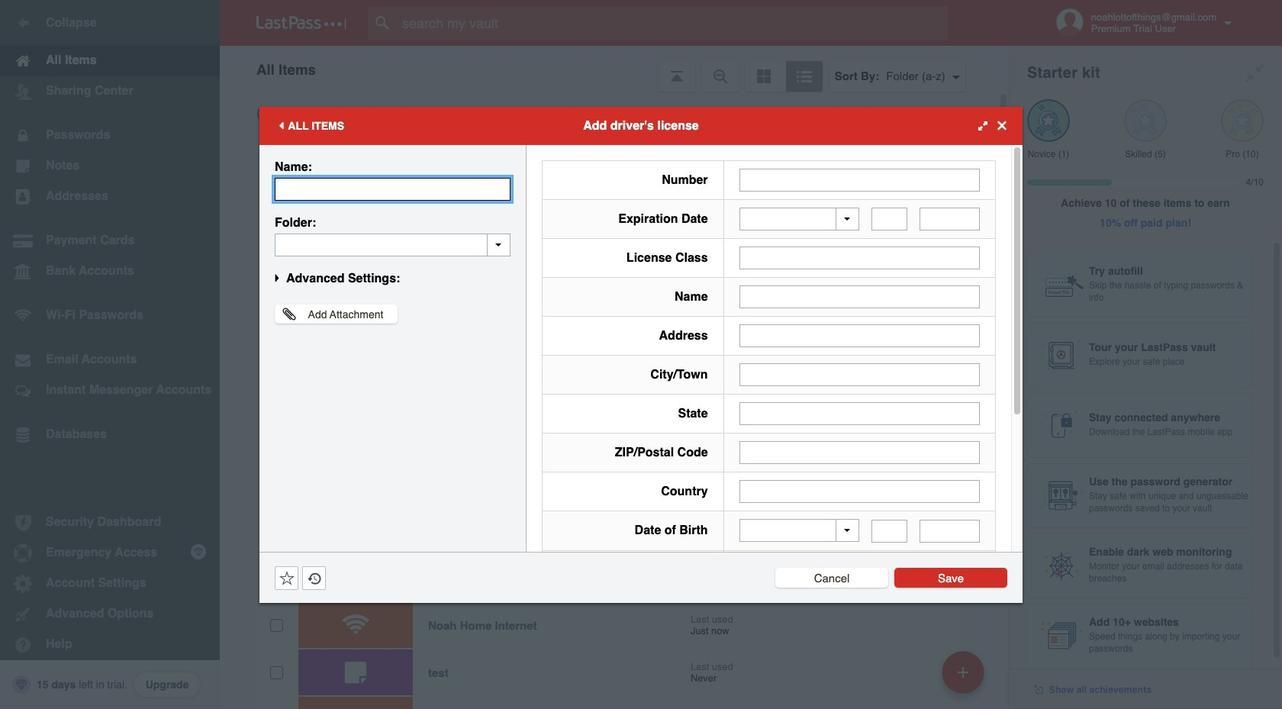 Task type: describe. For each thing, give the bounding box(es) containing it.
search my vault text field
[[368, 6, 978, 40]]

vault options navigation
[[220, 46, 1009, 92]]

new item image
[[958, 667, 969, 678]]

new item navigation
[[937, 647, 994, 709]]

lastpass image
[[257, 16, 347, 30]]



Task type: locate. For each thing, give the bounding box(es) containing it.
Search search field
[[368, 6, 978, 40]]

None text field
[[739, 168, 980, 191], [872, 208, 908, 231], [920, 208, 980, 231], [275, 233, 511, 256], [739, 247, 980, 269], [739, 286, 980, 308], [739, 324, 980, 347], [739, 402, 980, 425], [739, 441, 980, 464], [739, 480, 980, 503], [872, 520, 908, 542], [739, 168, 980, 191], [872, 208, 908, 231], [920, 208, 980, 231], [275, 233, 511, 256], [739, 247, 980, 269], [739, 286, 980, 308], [739, 324, 980, 347], [739, 402, 980, 425], [739, 441, 980, 464], [739, 480, 980, 503], [872, 520, 908, 542]]

dialog
[[260, 107, 1023, 709]]

None text field
[[275, 178, 511, 200], [739, 363, 980, 386], [920, 520, 980, 542], [275, 178, 511, 200], [739, 363, 980, 386], [920, 520, 980, 542]]

main navigation navigation
[[0, 0, 220, 709]]



